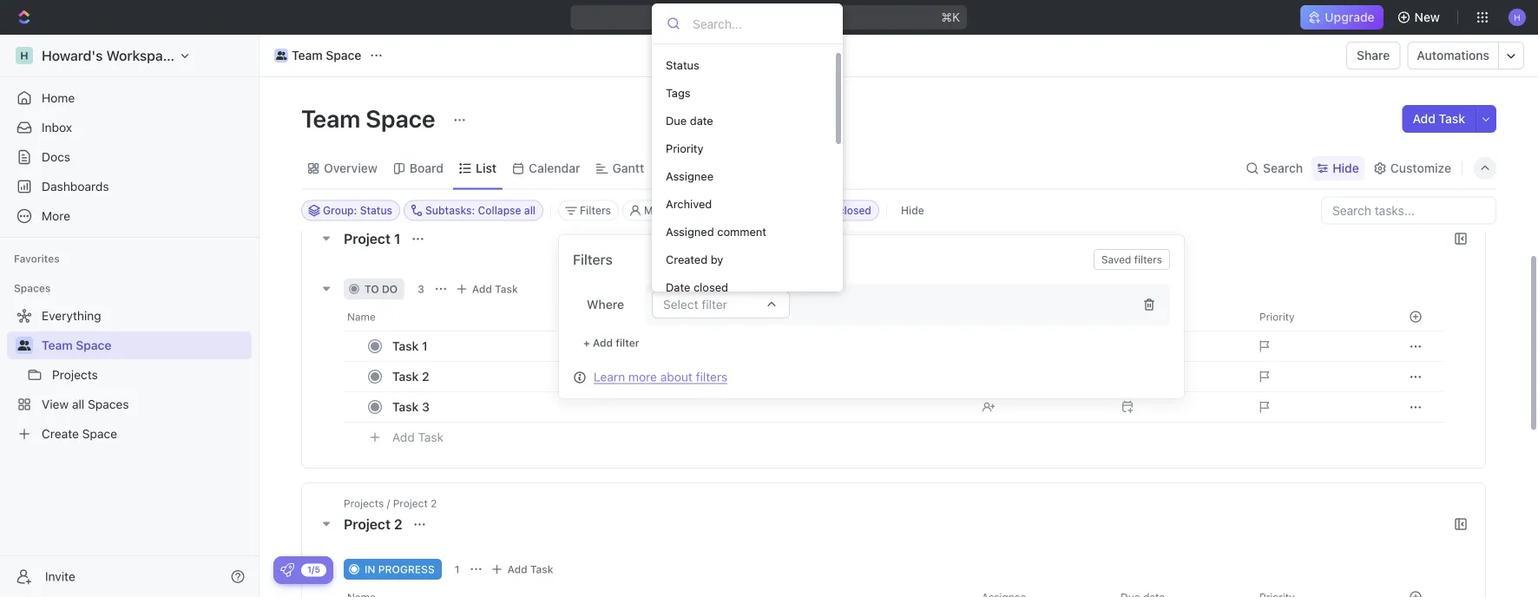 Task type: locate. For each thing, give the bounding box(es) containing it.
tags
[[666, 86, 691, 99]]

1/5
[[307, 565, 320, 575]]

space right user group icon
[[76, 338, 112, 352]]

search...
[[755, 10, 804, 24]]

1 vertical spatial hide
[[901, 204, 924, 217]]

search button
[[1241, 156, 1309, 181]]

archived
[[666, 198, 712, 211]]

select
[[663, 297, 699, 312]]

team space inside tree
[[42, 338, 112, 352]]

0 vertical spatial 2
[[422, 369, 429, 384]]

date closed
[[666, 281, 728, 294]]

‎task 1
[[392, 339, 428, 353]]

sidebar navigation
[[0, 35, 260, 597]]

task 3 link
[[388, 395, 968, 420]]

team space
[[292, 48, 362, 63], [301, 104, 441, 132], [42, 338, 112, 352]]

1 horizontal spatial 2
[[422, 369, 429, 384]]

0 vertical spatial 1
[[394, 231, 401, 247]]

project up to
[[344, 231, 391, 247]]

0 vertical spatial ‎task
[[392, 339, 419, 353]]

docs link
[[7, 143, 252, 171]]

gantt link
[[609, 156, 644, 181]]

add
[[1413, 112, 1436, 126], [472, 283, 492, 295], [593, 337, 613, 349], [392, 430, 415, 445], [508, 563, 528, 576]]

1 project from the top
[[344, 231, 391, 247]]

1 right the progress
[[455, 563, 460, 576]]

0 horizontal spatial filters
[[696, 370, 728, 384]]

new button
[[1390, 3, 1451, 31]]

2 vertical spatial team
[[42, 338, 73, 352]]

1 horizontal spatial hide
[[1333, 161, 1359, 175]]

list
[[476, 161, 497, 175]]

do
[[382, 283, 398, 295]]

1 up ‎task 2
[[422, 339, 428, 353]]

search
[[1263, 161, 1303, 175]]

team up overview link on the top left of page
[[301, 104, 361, 132]]

task inside "link"
[[392, 400, 419, 414]]

2 ‎task from the top
[[392, 369, 419, 384]]

dashboards
[[42, 179, 109, 194]]

filters
[[1135, 254, 1162, 266], [696, 370, 728, 384]]

2 inside ‎task 2 link
[[422, 369, 429, 384]]

2 for ‎task 2
[[422, 369, 429, 384]]

0 vertical spatial filter
[[702, 297, 727, 312]]

3 down ‎task 2
[[422, 400, 430, 414]]

0 vertical spatial 3
[[418, 283, 424, 295]]

1 horizontal spatial filters
[[1135, 254, 1162, 266]]

team space link
[[270, 45, 366, 66], [42, 332, 248, 359]]

hide
[[1333, 161, 1359, 175], [901, 204, 924, 217]]

assigned comment
[[666, 225, 767, 238]]

1 vertical spatial project
[[344, 516, 391, 533]]

3 inside task 3 "link"
[[422, 400, 430, 414]]

learn
[[594, 370, 625, 384]]

Search... text field
[[693, 10, 828, 36]]

onboarding checklist button image
[[280, 563, 294, 577]]

board link
[[406, 156, 444, 181]]

inbox
[[42, 120, 72, 135]]

due
[[666, 114, 687, 127]]

space inside tree
[[76, 338, 112, 352]]

project up in on the left bottom
[[344, 516, 391, 533]]

0 horizontal spatial 2
[[394, 516, 403, 533]]

filters right saved
[[1135, 254, 1162, 266]]

calendar
[[529, 161, 580, 175]]

in
[[365, 563, 375, 576]]

upgrade
[[1325, 10, 1375, 24]]

learn more about filters
[[594, 370, 728, 384]]

list link
[[472, 156, 497, 181]]

filter
[[702, 297, 727, 312], [616, 337, 639, 349]]

3 right do
[[418, 283, 424, 295]]

1 vertical spatial team space link
[[42, 332, 248, 359]]

2 project from the top
[[344, 516, 391, 533]]

0 horizontal spatial filter
[[616, 337, 639, 349]]

add task button
[[1403, 105, 1476, 133], [451, 279, 525, 300], [385, 427, 451, 448], [487, 559, 560, 580]]

⌘k
[[942, 10, 960, 24]]

2
[[422, 369, 429, 384], [394, 516, 403, 533]]

2 up in progress on the left
[[394, 516, 403, 533]]

1
[[394, 231, 401, 247], [422, 339, 428, 353], [455, 563, 460, 576]]

favorites
[[14, 253, 60, 265]]

by
[[711, 253, 724, 266]]

1 horizontal spatial filter
[[702, 297, 727, 312]]

automations
[[1417, 48, 1490, 63]]

hide inside dropdown button
[[1333, 161, 1359, 175]]

hide button
[[1312, 156, 1365, 181]]

1 vertical spatial filter
[[616, 337, 639, 349]]

1 vertical spatial filters
[[696, 370, 728, 384]]

filters right about
[[696, 370, 728, 384]]

‎task 2
[[392, 369, 429, 384]]

created by
[[666, 253, 724, 266]]

1 vertical spatial 1
[[422, 339, 428, 353]]

project
[[344, 231, 391, 247], [344, 516, 391, 533]]

status
[[666, 59, 700, 72]]

comment
[[717, 225, 767, 238]]

team space right user group image
[[292, 48, 362, 63]]

1 horizontal spatial 1
[[422, 339, 428, 353]]

0 horizontal spatial hide
[[901, 204, 924, 217]]

2 vertical spatial 1
[[455, 563, 460, 576]]

1 vertical spatial team
[[301, 104, 361, 132]]

filter up more
[[616, 337, 639, 349]]

1 horizontal spatial space
[[326, 48, 362, 63]]

0 horizontal spatial 1
[[394, 231, 401, 247]]

‎task down ‎task 1
[[392, 369, 419, 384]]

Search tasks... text field
[[1322, 198, 1496, 224]]

home link
[[7, 84, 252, 112]]

team space up overview
[[301, 104, 441, 132]]

‎task
[[392, 339, 419, 353], [392, 369, 419, 384]]

1 up do
[[394, 231, 401, 247]]

0 vertical spatial filters
[[1135, 254, 1162, 266]]

2 horizontal spatial space
[[366, 104, 435, 132]]

0 vertical spatial team space link
[[270, 45, 366, 66]]

favorites button
[[7, 248, 67, 269]]

0 vertical spatial team
[[292, 48, 323, 63]]

filter inside "dropdown button"
[[702, 297, 727, 312]]

1 vertical spatial ‎task
[[392, 369, 419, 384]]

team right user group image
[[292, 48, 323, 63]]

team
[[292, 48, 323, 63], [301, 104, 361, 132], [42, 338, 73, 352]]

team space right user group icon
[[42, 338, 112, 352]]

‎task for ‎task 1
[[392, 339, 419, 353]]

user group image
[[18, 340, 31, 351]]

add task
[[1413, 112, 1465, 126], [472, 283, 518, 295], [392, 430, 444, 445], [508, 563, 553, 576]]

2 vertical spatial team space
[[42, 338, 112, 352]]

2 vertical spatial space
[[76, 338, 112, 352]]

0 horizontal spatial space
[[76, 338, 112, 352]]

due date
[[666, 114, 713, 127]]

filter down closed
[[702, 297, 727, 312]]

space right user group image
[[326, 48, 362, 63]]

onboarding checklist button element
[[280, 563, 294, 577]]

customize button
[[1368, 156, 1457, 181]]

3
[[418, 283, 424, 295], [422, 400, 430, 414]]

1 vertical spatial space
[[366, 104, 435, 132]]

assignee
[[666, 170, 714, 183]]

task 3
[[392, 400, 430, 414]]

0 vertical spatial project
[[344, 231, 391, 247]]

1 vertical spatial 2
[[394, 516, 403, 533]]

1 vertical spatial 3
[[422, 400, 430, 414]]

1 for ‎task 1
[[422, 339, 428, 353]]

more
[[629, 370, 657, 384]]

2 up task 3
[[422, 369, 429, 384]]

1 ‎task from the top
[[392, 339, 419, 353]]

0 vertical spatial team space
[[292, 48, 362, 63]]

0 vertical spatial hide
[[1333, 161, 1359, 175]]

space up board link
[[366, 104, 435, 132]]

task
[[1439, 112, 1465, 126], [495, 283, 518, 295], [392, 400, 419, 414], [418, 430, 444, 445], [530, 563, 553, 576]]

2 horizontal spatial 1
[[455, 563, 460, 576]]

invite
[[45, 570, 75, 584]]

space
[[326, 48, 362, 63], [366, 104, 435, 132], [76, 338, 112, 352]]

team right user group icon
[[42, 338, 73, 352]]

0 horizontal spatial team space link
[[42, 332, 248, 359]]

select filter button
[[652, 291, 790, 319]]

‎task up ‎task 2
[[392, 339, 419, 353]]



Task type: vqa. For each thing, say whether or not it's contained in the screenshot.
opened
no



Task type: describe. For each thing, give the bounding box(es) containing it.
upgrade link
[[1301, 5, 1384, 30]]

table
[[677, 161, 707, 175]]

to
[[365, 283, 379, 295]]

customize
[[1391, 161, 1452, 175]]

to do
[[365, 283, 398, 295]]

new
[[1415, 10, 1440, 24]]

learn more about filters link
[[594, 370, 728, 384]]

spaces
[[14, 282, 51, 294]]

team space tree
[[7, 302, 252, 448]]

gantt
[[612, 161, 644, 175]]

calendar link
[[525, 156, 580, 181]]

‎task 2 link
[[388, 364, 968, 389]]

team space link inside tree
[[42, 332, 248, 359]]

project for project 1
[[344, 231, 391, 247]]

1 for project 1
[[394, 231, 401, 247]]

inbox link
[[7, 114, 252, 142]]

user group image
[[276, 51, 287, 60]]

share button
[[1347, 42, 1401, 69]]

project 1
[[344, 231, 404, 247]]

table link
[[673, 156, 707, 181]]

closed
[[694, 281, 728, 294]]

date
[[666, 281, 691, 294]]

hide inside button
[[901, 204, 924, 217]]

dashboards link
[[7, 173, 252, 201]]

team inside tree
[[42, 338, 73, 352]]

saved filters
[[1102, 254, 1162, 266]]

in progress
[[365, 563, 435, 576]]

‎task for ‎task 2
[[392, 369, 419, 384]]

assigned
[[666, 225, 714, 238]]

docs
[[42, 150, 70, 164]]

created
[[666, 253, 708, 266]]

1 horizontal spatial team space link
[[270, 45, 366, 66]]

filters
[[580, 204, 611, 217]]

about
[[660, 370, 693, 384]]

date
[[690, 114, 713, 127]]

0 vertical spatial space
[[326, 48, 362, 63]]

overview link
[[320, 156, 378, 181]]

hide button
[[894, 200, 931, 221]]

1 vertical spatial team space
[[301, 104, 441, 132]]

share
[[1357, 48, 1390, 63]]

overview
[[324, 161, 378, 175]]

select filter
[[663, 297, 727, 312]]

home
[[42, 91, 75, 105]]

priority
[[666, 142, 704, 155]]

board
[[410, 161, 444, 175]]

saved
[[1102, 254, 1132, 266]]

filters button
[[558, 200, 619, 221]]

progress
[[378, 563, 435, 576]]

2 for project 2
[[394, 516, 403, 533]]

project for project 2
[[344, 516, 391, 533]]

automations button
[[1409, 43, 1498, 69]]

+ add filter
[[583, 337, 639, 349]]

project 2
[[344, 516, 406, 533]]

where
[[587, 297, 624, 312]]

+
[[583, 337, 590, 349]]

‎task 1 link
[[388, 334, 968, 359]]



